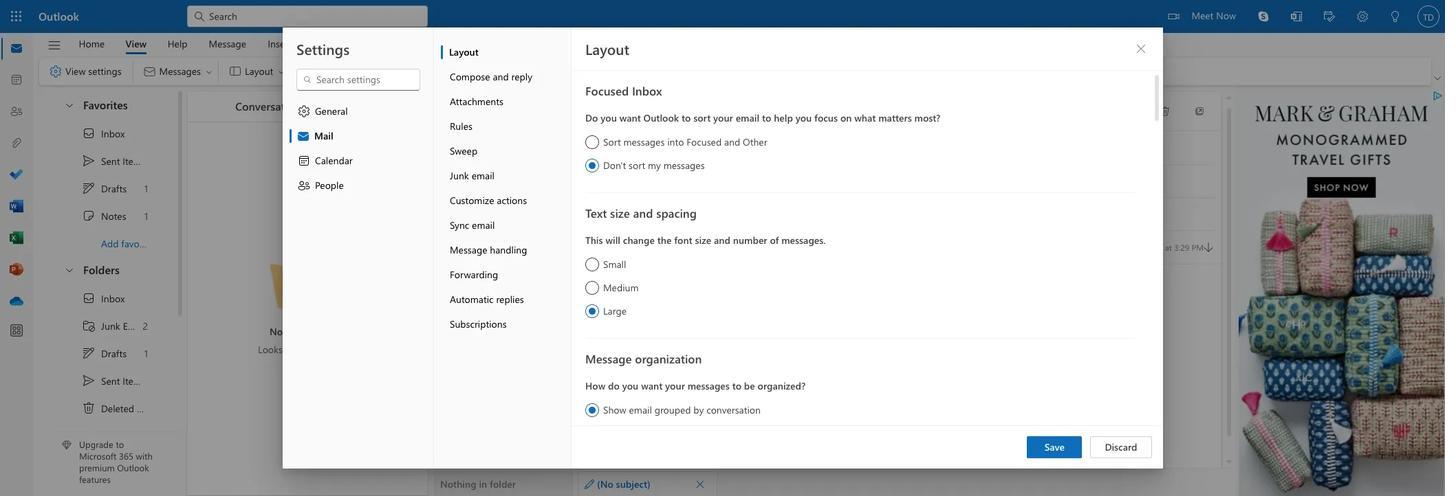 Task type: vqa. For each thing, say whether or not it's contained in the screenshot.


Task type: describe. For each thing, give the bounding box(es) containing it.
0 vertical spatial size
[[610, 206, 630, 221]]

testdummy3423@outlook.com button up sort at the left top of page
[[526, 97, 720, 125]]

dialog containing settings
[[0, 0, 1445, 497]]

excel image
[[10, 232, 23, 246]]

 for 
[[1160, 106, 1171, 117]]

help
[[774, 111, 793, 125]]

 button for folders
[[57, 257, 80, 283]]

message handling
[[450, 244, 527, 257]]

meet
[[1192, 9, 1214, 22]]

most?
[[914, 111, 940, 125]]

the
[[657, 234, 671, 247]]

 tree item
[[50, 312, 161, 340]]

premium
[[79, 462, 115, 474]]

this
[[585, 234, 603, 247]]

general
[[315, 105, 347, 118]]

nothing for nothing in folder looks empty over here.
[[270, 325, 306, 338]]

conversation history 
[[235, 99, 359, 114]]

 sent items for second  tree item from the top
[[82, 374, 146, 388]]

folder for nothing in folder looks empty over here.
[[319, 325, 345, 338]]

help button
[[157, 33, 198, 54]]


[[297, 154, 311, 168]]

insert
[[268, 37, 292, 50]]

items inside 'favorites' "tree"
[[123, 154, 146, 168]]

features
[[79, 474, 111, 486]]


[[82, 319, 96, 333]]

left-rail-appbar navigation
[[3, 33, 30, 318]]

do you want outlook to sort your email to help you focus on what matters most?
[[585, 111, 940, 125]]

 for 2nd the  tree item from the top
[[82, 347, 96, 360]]

 tree item
[[50, 422, 161, 450]]

add favorite
[[101, 237, 153, 250]]

over
[[315, 343, 334, 356]]

this will change the font size and number of messages. option group
[[585, 230, 1137, 321]]

view inside button
[[126, 37, 147, 50]]

be
[[744, 380, 755, 393]]

view inside  view settings
[[65, 65, 86, 78]]

testdummy3423@outlook.com button down focused inbox
[[562, 104, 698, 117]]

tab list containing home
[[68, 33, 429, 54]]

calendar
[[315, 154, 352, 167]]

junk inside button
[[450, 169, 469, 182]]

 (no subject)
[[585, 478, 651, 491]]

 sent items for second  tree item from the bottom
[[82, 154, 146, 168]]

subscriptions
[[450, 318, 506, 331]]

files image
[[10, 137, 23, 151]]

looks
[[258, 343, 283, 356]]

settings tab list
[[282, 28, 434, 469]]

messages.
[[781, 234, 826, 247]]

 for second '' tree item from the bottom of the page
[[82, 127, 96, 140]]

message handling button
[[441, 238, 571, 263]]

2  drafts from the top
[[82, 347, 127, 360]]

small
[[603, 258, 626, 271]]

in for nothing in folder
[[479, 478, 487, 491]]

subject)
[[616, 478, 651, 491]]

don't sort my messages
[[603, 159, 705, 172]]

 button for favorites
[[57, 92, 80, 118]]

 button
[[341, 96, 363, 118]]


[[296, 129, 310, 143]]

layout inside layout "tab panel"
[[585, 39, 629, 58]]


[[695, 480, 705, 489]]

items inside  deleted items
[[137, 402, 160, 415]]

tree containing 
[[50, 285, 161, 497]]

outlook inside upgrade to microsoft 365 with premium outlook features
[[117, 462, 149, 474]]

3:29
[[1174, 242, 1190, 253]]

do
[[585, 111, 598, 125]]

sort
[[603, 136, 621, 149]]

subscriptions button
[[441, 312, 571, 337]]

1 vertical spatial items
[[123, 375, 146, 388]]

nothing for nothing in folder
[[440, 478, 476, 491]]

customize
[[450, 194, 494, 207]]

To text field
[[491, 140, 1215, 156]]

1 for 2nd the  tree item from the top
[[144, 347, 148, 360]]

reading pane main content
[[429, 86, 1236, 497]]

focus
[[814, 111, 838, 125]]

to
[[458, 140, 468, 153]]

onedrive image
[[10, 295, 23, 309]]

number
[[733, 234, 767, 247]]

show email grouped by conversation
[[603, 404, 760, 417]]

will
[[605, 234, 620, 247]]

help
[[168, 37, 187, 50]]

on
[[840, 111, 852, 125]]

at
[[1165, 242, 1172, 253]]

 drafts inside 'favorites' "tree"
[[82, 182, 127, 195]]

my
[[648, 159, 661, 172]]

 inbox for second '' tree item
[[82, 292, 125, 305]]

format text button
[[304, 33, 373, 54]]

365
[[119, 451, 133, 463]]

 for  general
[[297, 105, 311, 118]]

attachments button
[[441, 89, 571, 114]]

favorites tree
[[50, 87, 161, 257]]

2
[[143, 320, 148, 333]]

2 horizontal spatial you
[[795, 111, 812, 125]]

0 vertical spatial your
[[713, 111, 733, 125]]

Message body, press Alt+F10 to exit text field
[[442, 276, 1214, 467]]

show
[[603, 404, 626, 417]]

favorites
[[83, 98, 128, 112]]

1 horizontal spatial you
[[622, 380, 638, 393]]

format text
[[314, 37, 363, 50]]

with
[[136, 451, 153, 463]]

sync email button
[[441, 213, 571, 238]]

email for junk email
[[471, 169, 494, 182]]

1  tree item from the top
[[50, 175, 161, 202]]

format
[[314, 37, 344, 50]]

size inside this will change the font size and number of messages. option group
[[695, 234, 711, 247]]

0 vertical spatial focused
[[585, 83, 629, 98]]

meet now
[[1192, 9, 1236, 22]]

powerpoint image
[[10, 263, 23, 277]]

how
[[585, 380, 605, 393]]

1 vertical spatial want
[[641, 380, 662, 393]]

add favorite tree item
[[50, 230, 161, 257]]

what
[[854, 111, 876, 125]]

inbox for second '' tree item from the bottom of the page
[[101, 127, 125, 140]]


[[1194, 106, 1205, 117]]

message for message handling
[[450, 244, 487, 257]]

 tree item
[[50, 395, 161, 422]]

automatic replies
[[450, 293, 524, 306]]

2  tree item from the top
[[50, 285, 161, 312]]

now
[[1216, 9, 1236, 22]]


[[297, 179, 311, 193]]

people
[[315, 179, 343, 192]]

view button
[[115, 33, 157, 54]]

empty
[[285, 343, 312, 356]]

layout group
[[222, 58, 357, 85]]

discard
[[1105, 441, 1137, 454]]

 junk email 2
[[82, 319, 148, 333]]

junk email
[[450, 169, 494, 182]]

replies
[[496, 293, 524, 306]]

messages inside option group
[[687, 380, 729, 393]]


[[47, 38, 62, 53]]

 tree item
[[50, 202, 161, 230]]

archive
[[101, 430, 132, 443]]

grouped
[[654, 404, 691, 417]]

and inside do you want outlook to sort your email to help you focus on what matters most? option group
[[724, 136, 740, 149]]

1  tree item from the top
[[50, 147, 161, 175]]

1 for first the  tree item
[[144, 182, 148, 195]]

2  tree item from the top
[[50, 367, 161, 395]]

don't
[[603, 159, 626, 172]]

 view settings
[[49, 65, 121, 78]]

email for sync email
[[472, 219, 495, 232]]

 for first the  tree item
[[82, 182, 96, 195]]

layout inside layout button
[[449, 45, 478, 58]]

 for folders
[[64, 265, 75, 276]]

message button
[[199, 33, 257, 54]]

favorites tree item
[[50, 92, 161, 120]]

other
[[743, 136, 767, 149]]

email inside option group
[[735, 111, 759, 125]]

folders
[[83, 263, 120, 277]]



Task type: locate. For each thing, give the bounding box(es) containing it.
and left other at the top right of the page
[[724, 136, 740, 149]]

sort left my
[[628, 159, 645, 172]]

calendar image
[[10, 74, 23, 87]]

 inside tree
[[82, 347, 96, 360]]

0 horizontal spatial your
[[665, 380, 685, 393]]

view left the help
[[126, 37, 147, 50]]


[[82, 182, 96, 195], [82, 347, 96, 360]]

message organization
[[585, 352, 702, 367]]

folders tree item
[[50, 257, 161, 285]]

message right the help
[[209, 37, 246, 50]]

text
[[585, 206, 607, 221]]

testdummy3423@outlook.com
[[562, 104, 698, 117]]

message for message organization
[[585, 352, 632, 367]]

2 drafts from the top
[[101, 347, 127, 360]]

inbox
[[632, 83, 662, 98], [101, 127, 125, 140], [101, 292, 125, 305]]

to button
[[442, 136, 484, 158]]

document containing settings
[[0, 0, 1445, 497]]

nothing
[[270, 325, 306, 338], [440, 478, 476, 491]]

2 vertical spatial inbox
[[101, 292, 125, 305]]

1  from the top
[[82, 182, 96, 195]]

 sent items inside 'favorites' "tree"
[[82, 154, 146, 168]]

layout up compose
[[449, 45, 478, 58]]

1 vertical spatial messages
[[663, 159, 705, 172]]

message list section
[[187, 88, 428, 496]]

1 horizontal spatial outlook
[[117, 462, 149, 474]]


[[82, 429, 96, 443]]

conversation history heading
[[217, 91, 363, 122]]

0 horizontal spatial size
[[610, 206, 630, 221]]

1 1 from the top
[[144, 182, 148, 195]]

1 down "2"
[[144, 347, 148, 360]]

 inbox down folders tree item
[[82, 292, 125, 305]]

2  sent items from the top
[[82, 374, 146, 388]]

outlook up 
[[39, 9, 79, 23]]

1 vertical spatial size
[[695, 234, 711, 247]]

and up 'change'
[[633, 206, 653, 221]]

0 horizontal spatial you
[[600, 111, 617, 125]]

sort up sort messages into focused and other in the top of the page
[[693, 111, 710, 125]]

1 vertical spatial  button
[[57, 257, 80, 283]]

0 horizontal spatial folder
[[319, 325, 345, 338]]

layout button
[[441, 40, 571, 65]]


[[64, 99, 75, 110], [64, 265, 75, 276]]

inbox up 'testdummy3423@outlook.com'
[[632, 83, 662, 98]]

0 vertical spatial nothing
[[270, 325, 306, 338]]

and inside this will change the font size and number of messages. option group
[[714, 234, 730, 247]]

and inside compose and reply 'button'
[[493, 70, 509, 83]]

1
[[144, 182, 148, 195], [144, 209, 148, 223], [144, 347, 148, 360]]

1 vertical spatial 
[[64, 265, 75, 276]]

drafts up the notes
[[101, 182, 127, 195]]

1 for  tree item
[[144, 209, 148, 223]]

more apps image
[[10, 325, 23, 338]]

junk inside  junk email 2
[[101, 320, 120, 333]]

 left folders
[[64, 265, 75, 276]]

folder for nothing in folder
[[490, 478, 516, 491]]

1 sent from the top
[[101, 154, 120, 168]]

0 vertical spatial messages
[[623, 136, 664, 149]]

0 vertical spatial sent
[[101, 154, 120, 168]]

0 vertical spatial 
[[64, 99, 75, 110]]

2  from the top
[[82, 347, 96, 360]]

in
[[308, 325, 317, 338], [479, 478, 487, 491]]

 inbox down favorites tree item
[[82, 127, 125, 140]]

tab list
[[68, 33, 429, 54]]

outlook down archive
[[117, 462, 149, 474]]

focused inside do you want outlook to sort your email to help you focus on what matters most? option group
[[686, 136, 721, 149]]

bcc
[[456, 207, 470, 220]]

1 vertical spatial 
[[82, 374, 96, 388]]

0 vertical spatial  button
[[57, 92, 80, 118]]

 button
[[1152, 100, 1179, 122]]

 tree item
[[50, 175, 161, 202], [50, 340, 161, 367]]

font
[[674, 234, 692, 247]]

1 vertical spatial folder
[[490, 478, 516, 491]]

0 vertical spatial junk
[[450, 169, 469, 182]]

layout tab panel
[[571, 28, 1163, 497]]

discard button
[[1091, 437, 1152, 459]]

drafts inside 'favorites' "tree"
[[101, 182, 127, 195]]

1  drafts from the top
[[82, 182, 127, 195]]

message inside button
[[209, 37, 246, 50]]

focused right into
[[686, 136, 721, 149]]

handling
[[490, 244, 527, 257]]

outlook inside banner
[[39, 9, 79, 23]]

mail image
[[10, 42, 23, 56]]

1 vertical spatial nothing
[[440, 478, 476, 491]]

nothing in folder button
[[434, 472, 573, 497]]

in for nothing in folder looks empty over here.
[[308, 325, 317, 338]]

 notes
[[82, 209, 126, 223]]

1 vertical spatial sent
[[101, 375, 120, 388]]

 sent items up the notes
[[82, 154, 146, 168]]

upgrade to microsoft 365 with premium outlook features
[[79, 439, 153, 486]]

0 vertical spatial want
[[619, 111, 641, 125]]

layout up focused inbox
[[585, 39, 629, 58]]

1 drafts from the top
[[101, 182, 127, 195]]

1 horizontal spatial your
[[713, 111, 733, 125]]

1 horizontal spatial 
[[1160, 106, 1171, 117]]

 left "favorites"
[[64, 99, 75, 110]]

 up 
[[82, 154, 96, 168]]

1 vertical spatial focused
[[686, 136, 721, 149]]

rules button
[[441, 114, 571, 139]]

1 vertical spatial message
[[450, 244, 487, 257]]

Bcc text field
[[491, 206, 1214, 222]]

drafts down  junk email 2
[[101, 347, 127, 360]]

1  tree item from the top
[[50, 120, 161, 147]]

junk down sweep
[[450, 169, 469, 182]]

sent inside tree
[[101, 375, 120, 388]]

document
[[0, 0, 1445, 497]]

message up do
[[585, 352, 632, 367]]

2 vertical spatial message
[[585, 352, 632, 367]]

message for message
[[209, 37, 246, 50]]

sort messages into focused and other
[[603, 136, 767, 149]]

compose
[[450, 70, 490, 83]]

Search settings search field
[[312, 73, 406, 87]]

0 horizontal spatial in
[[308, 325, 317, 338]]

2 sent from the top
[[101, 375, 120, 388]]

do you want outlook to sort your email to help you focus on what matters most? option group
[[585, 108, 1137, 175]]

1  button from the top
[[57, 92, 80, 118]]

 tree item
[[50, 147, 161, 175], [50, 367, 161, 395]]

1 vertical spatial sort
[[628, 159, 645, 172]]

customize actions button
[[441, 188, 571, 213]]

view left settings
[[65, 65, 86, 78]]

 inside 'button'
[[1160, 106, 1171, 117]]

1 horizontal spatial sort
[[693, 111, 710, 125]]

how do you want your messages to be organized?
[[585, 380, 805, 393]]

forwarding button
[[441, 263, 571, 288]]

1 vertical spatial your
[[665, 380, 685, 393]]


[[82, 127, 96, 140], [82, 292, 96, 305]]

 button left "favorites"
[[57, 92, 80, 118]]

your up sort messages into focused and other in the top of the page
[[713, 111, 733, 125]]

0 vertical spatial  tree item
[[50, 147, 161, 175]]

0 vertical spatial inbox
[[632, 83, 662, 98]]

 sent items up deleted
[[82, 374, 146, 388]]

0 horizontal spatial view
[[65, 65, 86, 78]]

message down the sync email
[[450, 244, 487, 257]]

 down 
[[49, 65, 63, 78]]

rules
[[450, 120, 472, 133]]

0 vertical spatial folder
[[319, 325, 345, 338]]

view
[[126, 37, 147, 50], [65, 65, 86, 78]]

 button inside favorites tree item
[[57, 92, 80, 118]]

0 vertical spatial  tree item
[[50, 120, 161, 147]]

email right bcc on the top left
[[472, 219, 495, 232]]


[[1168, 11, 1179, 22]]

 calendar
[[297, 154, 352, 168]]

 tree item down  junk email 2
[[50, 340, 161, 367]]

bcc button
[[442, 203, 484, 225]]

drafts inside tree
[[101, 347, 127, 360]]

 tree item up deleted
[[50, 367, 161, 395]]

 drafts down  tree item
[[82, 347, 127, 360]]

 inside 'favorites' "tree"
[[82, 154, 96, 168]]

 up  tree item
[[82, 374, 96, 388]]

 tree item up  notes at the left top
[[50, 175, 161, 202]]


[[1204, 243, 1214, 252]]

1 vertical spatial outlook
[[643, 111, 679, 125]]

drafts for first the  tree item
[[101, 182, 127, 195]]

0 vertical spatial 1
[[144, 182, 148, 195]]

0 vertical spatial 
[[82, 182, 96, 195]]

outlook banner
[[0, 0, 1445, 33]]

3 1 from the top
[[144, 347, 148, 360]]

application
[[0, 0, 1445, 497]]

1 vertical spatial  tree item
[[50, 340, 161, 367]]

0 horizontal spatial outlook
[[39, 9, 79, 23]]

automatic
[[450, 293, 493, 306]]

2 1 from the top
[[144, 209, 148, 223]]

1 horizontal spatial folder
[[490, 478, 516, 491]]

0 vertical spatial sort
[[693, 111, 710, 125]]

application containing settings
[[0, 0, 1445, 497]]

how do you want your messages to be organized? option group
[[585, 376, 1137, 443]]

premium features image
[[62, 441, 72, 451]]

 tree item up  tree item
[[50, 147, 161, 175]]

1 horizontal spatial focused
[[686, 136, 721, 149]]

inbox inside layout "tab panel"
[[632, 83, 662, 98]]

 inside 'favorites' "tree"
[[82, 182, 96, 195]]

1  sent items from the top
[[82, 154, 146, 168]]

word image
[[10, 200, 23, 214]]

1 horizontal spatial 
[[297, 105, 311, 118]]

 tree item down folders
[[50, 285, 161, 312]]

 tree item down "favorites"
[[50, 120, 161, 147]]

1 vertical spatial junk
[[101, 320, 120, 333]]

sync email
[[450, 219, 495, 232]]

settings heading
[[296, 39, 349, 58]]

outlook link
[[39, 0, 79, 33]]

 deleted items
[[82, 402, 160, 416]]

1 horizontal spatial layout
[[585, 39, 629, 58]]

mail
[[314, 129, 333, 142]]

sent up the notes
[[101, 154, 120, 168]]

 up 
[[82, 292, 96, 305]]

 drafts up  notes at the left top
[[82, 182, 127, 195]]

0 vertical spatial 
[[82, 127, 96, 140]]

folder
[[319, 325, 345, 338], [490, 478, 516, 491]]

 up 
[[82, 182, 96, 195]]

message inside layout "tab panel"
[[585, 352, 632, 367]]

1 vertical spatial 
[[82, 402, 96, 416]]

1  from the top
[[82, 154, 96, 168]]

nothing inside "nothing in folder looks empty over here."
[[270, 325, 306, 338]]

in inside "nothing in folder looks empty over here."
[[308, 325, 317, 338]]

size right text
[[610, 206, 630, 221]]

favorite
[[121, 237, 153, 250]]

items up the notes
[[123, 154, 146, 168]]

messages up don't sort my messages
[[623, 136, 664, 149]]

layout heading
[[585, 39, 629, 58]]

 inside tree item
[[82, 402, 96, 416]]

conversation
[[706, 404, 760, 417]]

1 vertical spatial 
[[82, 292, 96, 305]]

Cc text field
[[491, 173, 1214, 189]]

2  inbox from the top
[[82, 292, 125, 305]]

 for favorites
[[64, 99, 75, 110]]

 archive
[[82, 429, 132, 443]]

email right show
[[629, 404, 652, 417]]

inbox for second '' tree item
[[101, 292, 125, 305]]

email
[[123, 320, 146, 333]]

attachments
[[450, 95, 503, 108]]

1 up  tree item
[[144, 182, 148, 195]]

1 vertical spatial in
[[479, 478, 487, 491]]

folder inside "nothing in folder looks empty over here."
[[319, 325, 345, 338]]

0 vertical spatial  drafts
[[82, 182, 127, 195]]

1 vertical spatial drafts
[[101, 347, 127, 360]]

in inside button
[[479, 478, 487, 491]]

0 vertical spatial view
[[126, 37, 147, 50]]

focused inbox
[[585, 83, 662, 98]]

dialog
[[0, 0, 1445, 497]]

0 vertical spatial items
[[123, 154, 146, 168]]

2 horizontal spatial outlook
[[643, 111, 679, 125]]

into
[[667, 136, 684, 149]]

tree
[[50, 285, 161, 497]]

outlook inside option group
[[643, 111, 679, 125]]

Add a subject text field
[[434, 237, 1109, 259]]

messages
[[623, 136, 664, 149], [663, 159, 705, 172], [687, 380, 729, 393]]

sweep button
[[441, 139, 571, 164]]

1 horizontal spatial message
[[450, 244, 487, 257]]

add
[[101, 237, 119, 250]]

 inside settings tab list
[[297, 105, 311, 118]]

1  from the top
[[64, 99, 75, 110]]

 for second '' tree item
[[82, 292, 96, 305]]

nothing in folder
[[440, 478, 516, 491]]

0 horizontal spatial junk
[[101, 320, 120, 333]]

sent inside 'favorites' "tree"
[[101, 154, 120, 168]]

and left reply on the left of the page
[[493, 70, 509, 83]]

inbox inside 'favorites' "tree"
[[101, 127, 125, 140]]

inbox down favorites tree item
[[101, 127, 125, 140]]

people image
[[10, 105, 23, 119]]

0 horizontal spatial 
[[49, 65, 63, 78]]

 down favorites tree item
[[82, 127, 96, 140]]

 tree item
[[50, 120, 161, 147], [50, 285, 161, 312]]

2 vertical spatial messages
[[687, 380, 729, 393]]

1 inside  tree item
[[144, 209, 148, 223]]

sent up  tree item
[[101, 375, 120, 388]]

2  from the top
[[82, 374, 96, 388]]

and left number
[[714, 234, 730, 247]]

drafts
[[101, 182, 127, 195], [101, 347, 127, 360]]

1 vertical spatial 1
[[144, 209, 148, 223]]

sort
[[693, 111, 710, 125], [628, 159, 645, 172]]

notes
[[101, 209, 126, 223]]

to do image
[[10, 169, 23, 182]]

items right deleted
[[137, 402, 160, 415]]

1 vertical spatial inbox
[[101, 127, 125, 140]]

1 vertical spatial 
[[82, 347, 96, 360]]

history
[[304, 99, 340, 113]]

compose and reply
[[450, 70, 532, 83]]

 button left folders
[[57, 257, 80, 283]]

cc
[[458, 174, 468, 187]]

0 horizontal spatial layout
[[449, 45, 478, 58]]

to inside upgrade to microsoft 365 with premium outlook features
[[116, 439, 124, 451]]

1 vertical spatial view
[[65, 65, 86, 78]]

your up grouped
[[665, 380, 685, 393]]

0 vertical spatial  inbox
[[82, 127, 125, 140]]

testdummy3423@outlook.com button
[[526, 97, 720, 125], [562, 104, 698, 117]]

0 vertical spatial  sent items
[[82, 154, 146, 168]]

 general
[[297, 105, 347, 118]]

1 horizontal spatial in
[[479, 478, 487, 491]]

 inside 'favorites' "tree"
[[82, 127, 96, 140]]

home
[[79, 37, 105, 50]]

1 inside tree
[[144, 347, 148, 360]]

want down message organization
[[641, 380, 662, 393]]

2  from the top
[[82, 292, 96, 305]]

1 up "favorite"
[[144, 209, 148, 223]]

 button inside folders tree item
[[57, 257, 80, 283]]

2  button from the top
[[57, 257, 80, 283]]

email inside how do you want your messages to be organized? option group
[[629, 404, 652, 417]]

2 horizontal spatial message
[[585, 352, 632, 367]]

 inbox inside tree
[[82, 292, 125, 305]]

1  inbox from the top
[[82, 127, 125, 140]]

email
[[735, 111, 759, 125], [471, 169, 494, 182], [472, 219, 495, 232], [629, 404, 652, 417]]

0 horizontal spatial message
[[209, 37, 246, 50]]

1 vertical spatial  inbox
[[82, 292, 125, 305]]

 inside folders tree item
[[64, 265, 75, 276]]

1 horizontal spatial view
[[126, 37, 147, 50]]

junk email button
[[441, 164, 571, 188]]

 inbox for second '' tree item from the bottom of the page
[[82, 127, 125, 140]]

outlook
[[39, 9, 79, 23], [643, 111, 679, 125], [117, 462, 149, 474]]

0 horizontal spatial 
[[82, 402, 96, 416]]

and
[[493, 70, 509, 83], [724, 136, 740, 149], [633, 206, 653, 221], [714, 234, 730, 247]]

1 horizontal spatial nothing
[[440, 478, 476, 491]]

1 vertical spatial  sent items
[[82, 374, 146, 388]]

 inside tree
[[82, 374, 96, 388]]

2 vertical spatial outlook
[[117, 462, 149, 474]]

0 vertical spatial 
[[1160, 106, 1171, 117]]

focused up 'testdummy3423@outlook.com'
[[585, 83, 629, 98]]

email up other at the top right of the page
[[735, 111, 759, 125]]

2  tree item from the top
[[50, 340, 161, 367]]

folder inside button
[[490, 478, 516, 491]]

save
[[1045, 441, 1065, 454]]

1 vertical spatial  tree item
[[50, 367, 161, 395]]

drafts for 2nd the  tree item from the top
[[101, 347, 127, 360]]

0 vertical spatial outlook
[[39, 9, 79, 23]]

to inside how do you want your messages to be organized? option group
[[732, 380, 741, 393]]

0 vertical spatial 
[[82, 154, 96, 168]]

0 horizontal spatial sort
[[628, 159, 645, 172]]

medium
[[603, 281, 638, 294]]

change
[[623, 234, 655, 247]]

0 horizontal spatial nothing
[[270, 325, 306, 338]]

email right cc
[[471, 169, 494, 182]]

 down 
[[82, 347, 96, 360]]

want down focused inbox
[[619, 111, 641, 125]]

message
[[209, 37, 246, 50], [450, 244, 487, 257], [585, 352, 632, 367]]

 inside  view settings
[[49, 65, 63, 78]]

settings
[[296, 39, 349, 58]]

items up  deleted items
[[123, 375, 146, 388]]

size
[[610, 206, 630, 221], [695, 234, 711, 247]]

2 vertical spatial items
[[137, 402, 160, 415]]

1 horizontal spatial size
[[695, 234, 711, 247]]

 for  deleted items
[[82, 402, 96, 416]]

2 vertical spatial 1
[[144, 347, 148, 360]]

0 vertical spatial 
[[49, 65, 63, 78]]

1 horizontal spatial junk
[[450, 169, 469, 182]]

0 vertical spatial in
[[308, 325, 317, 338]]

 up ''
[[297, 105, 311, 118]]

email for show email grouped by conversation
[[629, 404, 652, 417]]

0 vertical spatial drafts
[[101, 182, 127, 195]]

1 vertical spatial  tree item
[[50, 285, 161, 312]]

messages down sort messages into focused and other in the top of the page
[[663, 159, 705, 172]]

0 horizontal spatial focused
[[585, 83, 629, 98]]

cc button
[[442, 170, 484, 192]]

reply
[[511, 70, 532, 83]]

1 vertical spatial 
[[297, 105, 311, 118]]

inbox up  junk email 2
[[101, 292, 125, 305]]

2  from the top
[[64, 265, 75, 276]]

 inside favorites tree item
[[64, 99, 75, 110]]

1  from the top
[[82, 127, 96, 140]]

0 vertical spatial message
[[209, 37, 246, 50]]

 left  button
[[1160, 106, 1171, 117]]

organization
[[635, 352, 702, 367]]

here.
[[336, 343, 357, 356]]

messages up by
[[687, 380, 729, 393]]

 for  view settings
[[49, 65, 63, 78]]

junk right 
[[101, 320, 120, 333]]

outlook up into
[[643, 111, 679, 125]]

 up 
[[82, 402, 96, 416]]

 people
[[297, 179, 343, 193]]

message inside button
[[450, 244, 487, 257]]

0 vertical spatial  tree item
[[50, 175, 161, 202]]

 inbox inside 'favorites' "tree"
[[82, 127, 125, 140]]

large
[[603, 305, 626, 318]]

save button
[[1027, 437, 1082, 459]]

size right font at left
[[695, 234, 711, 247]]

to
[[681, 111, 691, 125], [762, 111, 771, 125], [732, 380, 741, 393], [116, 439, 124, 451]]

nothing inside button
[[440, 478, 476, 491]]

layout
[[585, 39, 629, 58], [449, 45, 478, 58]]

 button
[[57, 92, 80, 118], [57, 257, 80, 283]]



